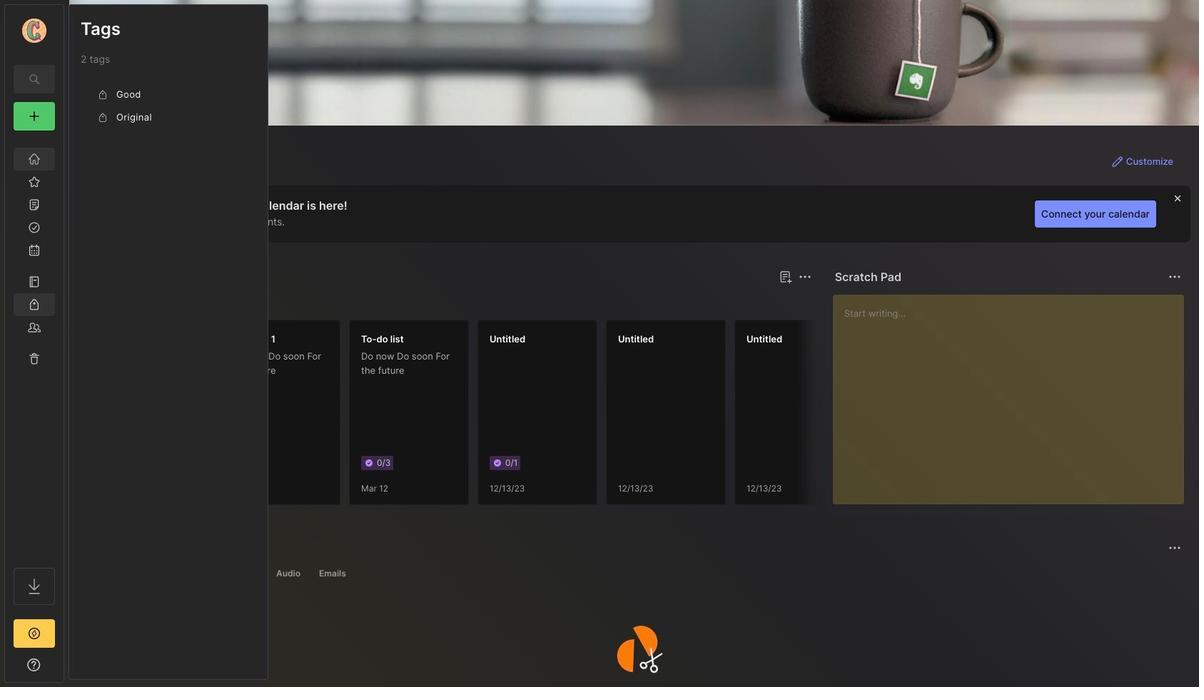 Task type: describe. For each thing, give the bounding box(es) containing it.
upgrade image
[[26, 625, 43, 642]]

Account field
[[5, 16, 64, 45]]

1 vertical spatial row group
[[92, 320, 1120, 514]]

main element
[[0, 0, 69, 687]]

tree inside main element
[[5, 139, 64, 555]]

edit search image
[[26, 71, 43, 88]]



Task type: vqa. For each thing, say whether or not it's contained in the screenshot.
Edit search icon
yes



Task type: locate. For each thing, give the bounding box(es) containing it.
row group
[[81, 84, 256, 129], [92, 320, 1120, 514]]

Start writing… text field
[[844, 295, 1184, 493]]

WHAT'S NEW field
[[5, 654, 64, 677]]

account image
[[22, 19, 46, 43]]

tab
[[143, 294, 200, 311], [95, 565, 149, 583], [204, 565, 264, 583], [270, 565, 307, 583], [313, 565, 352, 583]]

home image
[[27, 152, 41, 166]]

0 vertical spatial row group
[[81, 84, 256, 129]]

click to expand image
[[62, 661, 73, 678]]

tree
[[5, 139, 64, 555]]

tab list
[[95, 565, 1179, 583]]



